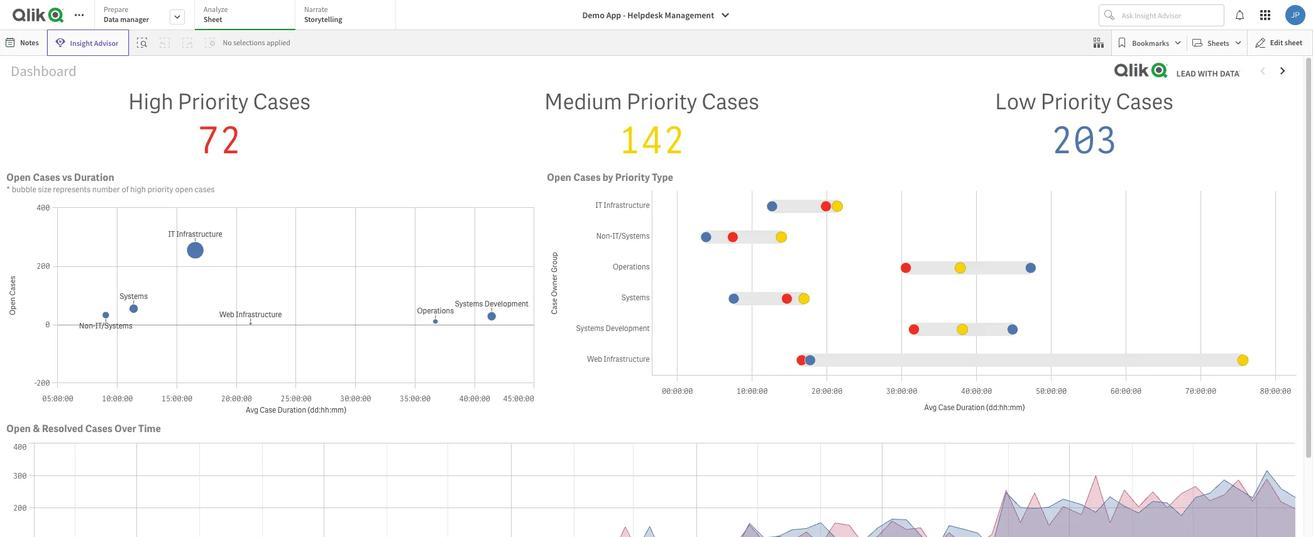 Task type: locate. For each thing, give the bounding box(es) containing it.
prepare
[[104, 4, 128, 14]]

narrate
[[304, 4, 328, 14]]

edit sheet button
[[1247, 30, 1313, 56]]

priority
[[147, 184, 173, 195]]

edit
[[1270, 38, 1283, 47]]

application
[[0, 0, 1313, 537]]

edit sheet
[[1270, 38, 1302, 47]]

storytelling
[[304, 14, 342, 24]]

cases inside high priority cases 72
[[253, 87, 311, 116]]

open left &
[[6, 423, 31, 436]]

analyze sheet
[[204, 4, 228, 24]]

advisor
[[94, 38, 118, 47]]

duration
[[74, 171, 114, 184]]

type
[[652, 171, 673, 184]]

priority
[[178, 87, 249, 116], [626, 87, 697, 116], [1041, 87, 1111, 116], [615, 171, 650, 184]]

application containing 72
[[0, 0, 1313, 537]]

insight advisor button
[[47, 30, 129, 56]]

priority for 142
[[626, 87, 697, 116]]

insight advisor
[[70, 38, 118, 47]]

next sheet: performance image
[[1278, 66, 1288, 76]]

cases inside the open cases vs duration * bubble size represents number of high priority open cases
[[33, 171, 60, 184]]

sheet
[[1285, 38, 1302, 47]]

medium priority cases 142
[[544, 87, 759, 165]]

open inside the open cases vs duration * bubble size represents number of high priority open cases
[[6, 171, 31, 184]]

bookmarks
[[1132, 38, 1169, 47]]

priority inside the medium priority cases 142
[[626, 87, 697, 116]]

open
[[6, 171, 31, 184], [547, 171, 571, 184], [6, 423, 31, 436]]

notes button
[[3, 33, 44, 53]]

priority for 72
[[178, 87, 249, 116]]

medium
[[544, 87, 622, 116]]

demo
[[582, 9, 605, 21]]

142
[[618, 116, 685, 165]]

open left size
[[6, 171, 31, 184]]

Ask Insight Advisor text field
[[1119, 5, 1224, 25]]

insight
[[70, 38, 93, 47]]

data
[[104, 14, 119, 24]]

priority inside high priority cases 72
[[178, 87, 249, 116]]

smart search image
[[137, 38, 147, 48]]

priority inside the low priority cases 203
[[1041, 87, 1111, 116]]

james peterson image
[[1285, 5, 1305, 25]]

high
[[130, 184, 146, 195]]

priority for 203
[[1041, 87, 1111, 116]]

selections tool image
[[1094, 38, 1104, 48]]

cases
[[253, 87, 311, 116], [702, 87, 759, 116], [1116, 87, 1173, 116], [33, 171, 60, 184], [573, 171, 601, 184], [85, 423, 112, 436]]

represents
[[53, 184, 91, 195]]

sheet
[[204, 14, 222, 24]]

open left "by" at the top left
[[547, 171, 571, 184]]

high
[[128, 87, 173, 116]]

tab list
[[94, 0, 400, 31]]

sheets button
[[1190, 33, 1244, 53]]

low priority cases 203
[[995, 87, 1173, 165]]



Task type: describe. For each thing, give the bounding box(es) containing it.
selections
[[233, 38, 265, 47]]

72
[[197, 116, 242, 165]]

cases inside the low priority cases 203
[[1116, 87, 1173, 116]]

demo app - helpdesk management
[[582, 9, 714, 21]]

open
[[175, 184, 193, 195]]

&
[[33, 423, 40, 436]]

high priority cases 72
[[128, 87, 311, 165]]

time
[[138, 423, 161, 436]]

open for open & resolved cases over time
[[6, 423, 31, 436]]

applied
[[266, 38, 290, 47]]

vs
[[62, 171, 72, 184]]

prepare data manager
[[104, 4, 149, 24]]

-
[[623, 9, 626, 21]]

bookmarks button
[[1115, 33, 1184, 53]]

number
[[92, 184, 120, 195]]

resolved
[[42, 423, 83, 436]]

tab list containing prepare
[[94, 0, 400, 31]]

no selections applied
[[223, 38, 290, 47]]

of
[[122, 184, 129, 195]]

open for open cases by priority type
[[547, 171, 571, 184]]

*
[[6, 184, 10, 195]]

cases
[[195, 184, 215, 195]]

bubble
[[12, 184, 36, 195]]

size
[[38, 184, 51, 195]]

low
[[995, 87, 1036, 116]]

over
[[114, 423, 136, 436]]

notes
[[20, 38, 39, 47]]

narrate storytelling
[[304, 4, 342, 24]]

management
[[665, 9, 714, 21]]

sheets
[[1207, 38, 1229, 47]]

cases inside the medium priority cases 142
[[702, 87, 759, 116]]

no
[[223, 38, 232, 47]]

manager
[[120, 14, 149, 24]]

open & resolved cases over time
[[6, 423, 161, 436]]

demo app - helpdesk management button
[[575, 5, 738, 25]]

analyze
[[204, 4, 228, 14]]

helpdesk
[[628, 9, 663, 21]]

by
[[603, 171, 613, 184]]

app
[[606, 9, 621, 21]]

203
[[1051, 116, 1118, 165]]

open for open cases vs duration * bubble size represents number of high priority open cases
[[6, 171, 31, 184]]

open cases vs duration * bubble size represents number of high priority open cases
[[6, 171, 215, 195]]

open cases by priority type
[[547, 171, 673, 184]]



Task type: vqa. For each thing, say whether or not it's contained in the screenshot.
Cases inside High Priority Cases 72
yes



